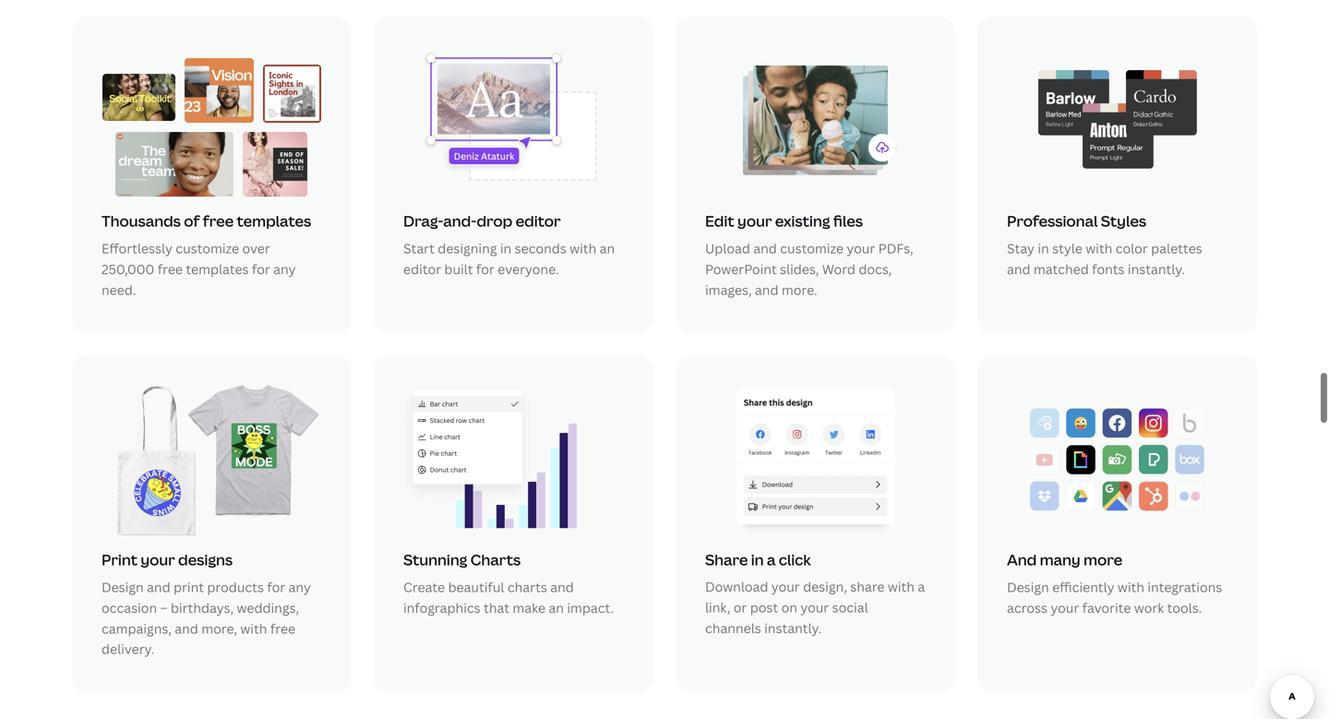 Task type: vqa. For each thing, say whether or not it's contained in the screenshot.
'any' within the Print your designs Design and print products for any occasion – birthdays, weddings, campaigns, and more, with free delivery.
yes



Task type: locate. For each thing, give the bounding box(es) containing it.
a right share on the bottom of the page
[[918, 578, 926, 596]]

1 horizontal spatial design
[[1008, 579, 1050, 596]]

0 vertical spatial editor
[[516, 211, 561, 231]]

and up powerpoint
[[754, 240, 777, 257]]

color
[[1116, 240, 1149, 257]]

in
[[500, 240, 512, 257], [1038, 240, 1050, 257], [751, 550, 764, 570]]

built
[[445, 260, 473, 278]]

docs,
[[859, 260, 892, 278]]

in down drop
[[500, 240, 512, 257]]

any inside print your designs design and print products for any occasion – birthdays, weddings, campaigns, and more, with free delivery.
[[289, 579, 311, 596]]

2 horizontal spatial free
[[270, 620, 296, 637]]

everyone.
[[498, 260, 559, 278]]

instantly.
[[1128, 260, 1186, 278], [765, 620, 822, 637]]

for inside thousands of free templates effortlessly customize over 250,000 free templates for any need.
[[252, 260, 270, 278]]

1 horizontal spatial instantly.
[[1128, 260, 1186, 278]]

upload
[[706, 240, 751, 257]]

free down effortlessly
[[158, 260, 183, 278]]

editor down start
[[404, 260, 441, 278]]

0 vertical spatial free
[[203, 211, 234, 231]]

design for and
[[1008, 579, 1050, 596]]

1 vertical spatial templates
[[186, 260, 249, 278]]

0 horizontal spatial design
[[102, 579, 144, 596]]

download
[[706, 578, 769, 596]]

your down design,
[[801, 599, 829, 616]]

that
[[484, 599, 510, 617]]

0 horizontal spatial editor
[[404, 260, 441, 278]]

delivery.
[[102, 641, 154, 658]]

an inside drag-and-drop editor start designing in seconds with an editor built for everyone.
[[600, 240, 615, 257]]

for down over
[[252, 260, 270, 278]]

post
[[751, 599, 779, 616]]

with inside drag-and-drop editor start designing in seconds with an editor built for everyone.
[[570, 240, 597, 257]]

design inside print your designs design and print products for any occasion – birthdays, weddings, campaigns, and more, with free delivery.
[[102, 579, 144, 596]]

customize
[[176, 240, 239, 257], [781, 240, 844, 257]]

design up across
[[1008, 579, 1050, 596]]

products
[[207, 579, 264, 596]]

templates down over
[[186, 260, 249, 278]]

editor up seconds
[[516, 211, 561, 231]]

1 vertical spatial instantly.
[[765, 620, 822, 637]]

1 horizontal spatial in
[[751, 550, 764, 570]]

for up weddings,
[[267, 579, 286, 596]]

1 horizontal spatial a
[[918, 578, 926, 596]]

and down 'stay'
[[1008, 260, 1031, 278]]

for right built
[[476, 260, 495, 278]]

with down weddings,
[[240, 620, 267, 637]]

design for print
[[102, 579, 144, 596]]

and
[[754, 240, 777, 257], [1008, 260, 1031, 278], [755, 281, 779, 299], [147, 579, 170, 596], [551, 579, 574, 596], [175, 620, 198, 637]]

with up fonts
[[1086, 240, 1113, 257]]

occasion
[[102, 599, 157, 617]]

1 horizontal spatial free
[[203, 211, 234, 231]]

in right 'stay'
[[1038, 240, 1050, 257]]

your
[[738, 211, 772, 231], [847, 240, 876, 257], [141, 550, 175, 570], [772, 578, 800, 596], [801, 599, 829, 616], [1051, 599, 1080, 617]]

0 vertical spatial a
[[767, 550, 776, 570]]

tools.
[[1168, 599, 1203, 617]]

free down weddings,
[[270, 620, 296, 637]]

0 vertical spatial any
[[274, 260, 296, 278]]

1 design from the left
[[102, 579, 144, 596]]

1 vertical spatial a
[[918, 578, 926, 596]]

with right share on the bottom of the page
[[888, 578, 915, 596]]

share in a click download your design, share with a link, or post on your social channels instantly.
[[706, 550, 926, 637]]

and right charts at the left
[[551, 579, 574, 596]]

click
[[779, 550, 811, 570]]

many
[[1040, 550, 1081, 570]]

1 vertical spatial editor
[[404, 260, 441, 278]]

pdfs,
[[879, 240, 914, 257]]

your right print
[[141, 550, 175, 570]]

a left click at bottom right
[[767, 550, 776, 570]]

beautiful
[[448, 579, 505, 596]]

customize down of
[[176, 240, 239, 257]]

for
[[252, 260, 270, 278], [476, 260, 495, 278], [267, 579, 286, 596]]

slides,
[[780, 260, 819, 278]]

0 horizontal spatial customize
[[176, 240, 239, 257]]

any
[[274, 260, 296, 278], [289, 579, 311, 596]]

templates up over
[[237, 211, 311, 231]]

1 vertical spatial an
[[549, 599, 564, 617]]

1 customize from the left
[[176, 240, 239, 257]]

edit
[[706, 211, 735, 231]]

with
[[570, 240, 597, 257], [1086, 240, 1113, 257], [888, 578, 915, 596], [1118, 579, 1145, 596], [240, 620, 267, 637]]

instantly. inside share in a click download your design, share with a link, or post on your social channels instantly.
[[765, 620, 822, 637]]

with up work
[[1118, 579, 1145, 596]]

files
[[834, 211, 863, 231]]

1 horizontal spatial an
[[600, 240, 615, 257]]

customize inside edit your existing files upload and customize your pdfs, powerpoint slides, word docs, images, and more.
[[781, 240, 844, 257]]

your down efficiently
[[1051, 599, 1080, 617]]

an right seconds
[[600, 240, 615, 257]]

customize inside thousands of free templates effortlessly customize over 250,000 free templates for any need.
[[176, 240, 239, 257]]

designing
[[438, 240, 497, 257]]

an for stunning charts
[[549, 599, 564, 617]]

drop
[[477, 211, 513, 231]]

charts
[[508, 579, 547, 596]]

0 horizontal spatial instantly.
[[765, 620, 822, 637]]

more
[[1084, 550, 1123, 570]]

make
[[513, 599, 546, 617]]

2 horizontal spatial in
[[1038, 240, 1050, 257]]

stunning charts create beautiful charts and infographics that make an impact.
[[404, 550, 614, 617]]

instantly. down palettes
[[1128, 260, 1186, 278]]

customize up slides,
[[781, 240, 844, 257]]

for inside drag-and-drop editor start designing in seconds with an editor built for everyone.
[[476, 260, 495, 278]]

an right the make
[[549, 599, 564, 617]]

an
[[600, 240, 615, 257], [549, 599, 564, 617]]

design
[[102, 579, 144, 596], [1008, 579, 1050, 596]]

and-
[[444, 211, 477, 231]]

efficiently
[[1053, 579, 1115, 596]]

templates
[[237, 211, 311, 231], [186, 260, 249, 278]]

editor
[[516, 211, 561, 231], [404, 260, 441, 278]]

design up occasion
[[102, 579, 144, 596]]

designs
[[178, 550, 233, 570]]

2 design from the left
[[1008, 579, 1050, 596]]

1 horizontal spatial customize
[[781, 240, 844, 257]]

0 vertical spatial an
[[600, 240, 615, 257]]

start
[[404, 240, 435, 257]]

0 horizontal spatial free
[[158, 260, 183, 278]]

an inside stunning charts create beautiful charts and infographics that make an impact.
[[549, 599, 564, 617]]

instantly. down on
[[765, 620, 822, 637]]

across
[[1008, 599, 1048, 617]]

design inside and many more design efficiently with integrations across your favorite work tools.
[[1008, 579, 1050, 596]]

stunning
[[404, 550, 468, 570]]

0 horizontal spatial in
[[500, 240, 512, 257]]

2 customize from the left
[[781, 240, 844, 257]]

with right seconds
[[570, 240, 597, 257]]

0 horizontal spatial a
[[767, 550, 776, 570]]

in right share
[[751, 550, 764, 570]]

1 vertical spatial any
[[289, 579, 311, 596]]

free right of
[[203, 211, 234, 231]]

a
[[767, 550, 776, 570], [918, 578, 926, 596]]

2 vertical spatial free
[[270, 620, 296, 637]]

0 vertical spatial instantly.
[[1128, 260, 1186, 278]]

free
[[203, 211, 234, 231], [158, 260, 183, 278], [270, 620, 296, 637]]

0 horizontal spatial an
[[549, 599, 564, 617]]



Task type: describe. For each thing, give the bounding box(es) containing it.
more.
[[782, 281, 818, 299]]

and up the –
[[147, 579, 170, 596]]

instantly. inside professional styles stay in style with color palettes and matched fonts instantly.
[[1128, 260, 1186, 278]]

or
[[734, 599, 747, 616]]

social
[[833, 599, 869, 616]]

charts
[[471, 550, 521, 570]]

print your designs design and print products for any occasion – birthdays, weddings, campaigns, and more, with free delivery.
[[102, 550, 311, 658]]

your right edit
[[738, 211, 772, 231]]

weddings,
[[237, 599, 299, 617]]

stay
[[1008, 240, 1035, 257]]

over
[[242, 240, 270, 257]]

style
[[1053, 240, 1083, 257]]

1 horizontal spatial editor
[[516, 211, 561, 231]]

design,
[[803, 578, 848, 596]]

integrations
[[1148, 579, 1223, 596]]

powerpoint
[[706, 260, 777, 278]]

and inside stunning charts create beautiful charts and infographics that make an impact.
[[551, 579, 574, 596]]

250,000
[[102, 260, 155, 278]]

edit your existing files upload and customize your pdfs, powerpoint slides, word docs, images, and more.
[[706, 211, 914, 299]]

thousands
[[102, 211, 181, 231]]

your up the docs,
[[847, 240, 876, 257]]

share
[[851, 578, 885, 596]]

with inside print your designs design and print products for any occasion – birthdays, weddings, campaigns, and more, with free delivery.
[[240, 620, 267, 637]]

print
[[102, 550, 138, 570]]

share
[[706, 550, 748, 570]]

professional styles stay in style with color palettes and matched fonts instantly.
[[1008, 211, 1203, 278]]

effortlessly
[[102, 240, 173, 257]]

need.
[[102, 281, 136, 299]]

seconds
[[515, 240, 567, 257]]

and inside professional styles stay in style with color palettes and matched fonts instantly.
[[1008, 260, 1031, 278]]

and
[[1008, 550, 1037, 570]]

print
[[174, 579, 204, 596]]

in inside drag-and-drop editor start designing in seconds with an editor built for everyone.
[[500, 240, 512, 257]]

with inside and many more design efficiently with integrations across your favorite work tools.
[[1118, 579, 1145, 596]]

any inside thousands of free templates effortlessly customize over 250,000 free templates for any need.
[[274, 260, 296, 278]]

free inside print your designs design and print products for any occasion – birthdays, weddings, campaigns, and more, with free delivery.
[[270, 620, 296, 637]]

drag-and-drop editor start designing in seconds with an editor built for everyone.
[[404, 211, 615, 278]]

of
[[184, 211, 200, 231]]

birthdays,
[[171, 599, 234, 617]]

for inside print your designs design and print products for any occasion – birthdays, weddings, campaigns, and more, with free delivery.
[[267, 579, 286, 596]]

palettes
[[1152, 240, 1203, 257]]

and down birthdays, on the bottom of page
[[175, 620, 198, 637]]

impact.
[[567, 599, 614, 617]]

your inside print your designs design and print products for any occasion – birthdays, weddings, campaigns, and more, with free delivery.
[[141, 550, 175, 570]]

thousands of free templates effortlessly customize over 250,000 free templates for any need.
[[102, 211, 311, 299]]

favorite
[[1083, 599, 1132, 617]]

styles
[[1101, 211, 1147, 231]]

professional
[[1008, 211, 1098, 231]]

matched
[[1034, 260, 1089, 278]]

word
[[823, 260, 856, 278]]

link,
[[706, 599, 731, 616]]

campaigns,
[[102, 620, 172, 637]]

more,
[[202, 620, 237, 637]]

work
[[1135, 599, 1165, 617]]

channels
[[706, 620, 762, 637]]

your up on
[[772, 578, 800, 596]]

with inside share in a click download your design, share with a link, or post on your social channels instantly.
[[888, 578, 915, 596]]

and many more design efficiently with integrations across your favorite work tools.
[[1008, 550, 1223, 617]]

in inside professional styles stay in style with color palettes and matched fonts instantly.
[[1038, 240, 1050, 257]]

fonts
[[1093, 260, 1125, 278]]

and left more. at the top right of the page
[[755, 281, 779, 299]]

drag-
[[404, 211, 444, 231]]

1 vertical spatial free
[[158, 260, 183, 278]]

in inside share in a click download your design, share with a link, or post on your social channels instantly.
[[751, 550, 764, 570]]

with inside professional styles stay in style with color palettes and matched fonts instantly.
[[1086, 240, 1113, 257]]

–
[[160, 599, 168, 617]]

infographics
[[404, 599, 481, 617]]

images,
[[706, 281, 752, 299]]

on
[[782, 599, 798, 616]]

an for drag-and-drop editor
[[600, 240, 615, 257]]

create
[[404, 579, 445, 596]]

existing
[[776, 211, 831, 231]]

your inside and many more design efficiently with integrations across your favorite work tools.
[[1051, 599, 1080, 617]]

0 vertical spatial templates
[[237, 211, 311, 231]]



